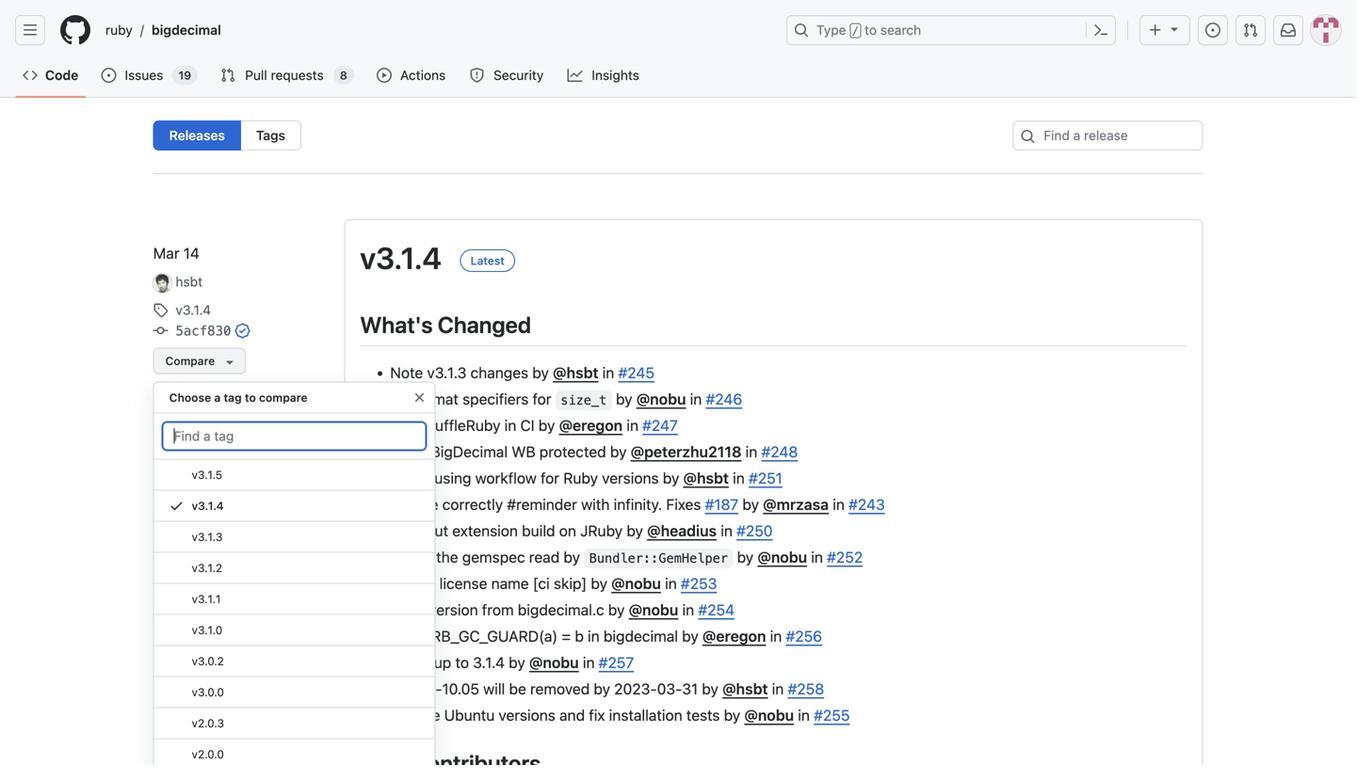 Task type: describe. For each thing, give the bounding box(es) containing it.
0 vertical spatial v3.1.4
[[360, 240, 442, 276]]

by up "fix"
[[594, 681, 611, 699]]

macos-
[[390, 681, 442, 699]]

#247
[[643, 417, 678, 435]]

truffleruby
[[422, 417, 501, 435]]

#255
[[814, 707, 850, 725]]

v3.1.5
[[192, 469, 223, 482]]

0 vertical spatial for
[[533, 391, 552, 409]]

#252 link
[[827, 549, 863, 567]]

bundler::gemhelper
[[589, 552, 728, 566]]

note
[[390, 364, 423, 382]]

/ for ruby
[[140, 22, 144, 38]]

in left the #245
[[603, 364, 615, 382]]

1 horizontal spatial @eregon
[[703, 628, 766, 646]]

0 vertical spatial v3.1.4 link
[[360, 240, 442, 276]]

note v3.1.3 changes by @hsbt in #245 fix format specifiers for size_t by @nobu in #246 add truffleruby in ci by @eregon in #247 make bigdecimal wb protected by @peterzhu2118 in #248 use reusing workflow for ruby versions by @hsbt in #251 handle correctly #reminder with infinity. fixes #187 by @mrzasa in #243 stub out extension build on jruby by @headius in #250 reuse the gemspec read by bundler::gemhelper by @nobu in #252 fix the license name [ci skip] by @nobu in #253 read version from bigdecimal.c by @nobu in #254 avoid rb_gc_guard(a) = b in bigdecimal by @eregon in #256 bump up to 3.1.4 by @nobu in #257 macos-10.05 will be removed by 2023-03-31 by @hsbt in #258 update ubuntu versions and fix installation tests by @nobu in #255
[[390, 364, 885, 725]]

ruby
[[564, 470, 598, 488]]

bigdecimal
[[431, 443, 508, 461]]

@eregon link for add truffleruby in ci by
[[559, 417, 623, 435]]

skip]
[[554, 575, 587, 593]]

v3.1.2 link
[[154, 553, 435, 584]]

search
[[881, 22, 922, 38]]

v2.0.0 link
[[154, 740, 435, 766]]

b
[[575, 628, 584, 646]]

10.05
[[442, 681, 480, 699]]

#246
[[706, 391, 743, 409]]

name
[[491, 575, 529, 593]]

0 vertical spatial @hsbt
[[553, 364, 599, 382]]

ruby
[[106, 22, 133, 38]]

out
[[426, 523, 449, 541]]

v3.1.4 for check "image"
[[192, 500, 224, 513]]

what's
[[360, 312, 433, 338]]

by right the changes
[[533, 364, 549, 382]]

1 vertical spatial v3.1.4 link
[[153, 300, 211, 320]]

1 fix from the top
[[390, 391, 410, 409]]

#245 link
[[619, 364, 655, 382]]

notifications image
[[1281, 23, 1296, 38]]

by up #257
[[608, 602, 625, 620]]

bigdecimal link
[[144, 15, 229, 45]]

insights
[[592, 67, 640, 83]]

@nobu link for #257
[[529, 655, 579, 672]]

in left #254 link
[[683, 602, 695, 620]]

ci
[[521, 417, 535, 435]]

type
[[817, 22, 847, 38]]

#246 link
[[706, 391, 743, 409]]

bigdecimal.c
[[518, 602, 605, 620]]

03-
[[657, 681, 682, 699]]

in left the #247 link
[[627, 417, 639, 435]]

#248
[[762, 443, 798, 461]]

from
[[482, 602, 514, 620]]

check image
[[169, 499, 184, 514]]

bump
[[390, 655, 430, 672]]

v3.1.5 link
[[154, 460, 435, 491]]

reuse
[[390, 549, 432, 567]]

compare
[[259, 391, 308, 404]]

#243 link
[[849, 496, 885, 514]]

by up #250 link
[[743, 496, 759, 514]]

@nobu link for #254
[[629, 602, 679, 620]]

a
[[214, 391, 221, 404]]

fix
[[589, 707, 605, 725]]

bigdecimal inside ruby / bigdecimal
[[152, 22, 221, 38]]

#258
[[788, 681, 825, 699]]

triangle down image
[[1167, 21, 1182, 36]]

1 horizontal spatial the
[[436, 549, 458, 567]]

v3.0.0 link
[[154, 678, 435, 709]]

1 vertical spatial @hsbt
[[684, 470, 729, 488]]

@mrzasa
[[763, 496, 829, 514]]

v3.0.2
[[192, 655, 224, 668]]

in left #243 link
[[833, 496, 845, 514]]

by right tests
[[724, 707, 741, 725]]

in left #257
[[583, 655, 595, 672]]

v3.1.2
[[192, 562, 223, 575]]

v3.1.0 link
[[154, 616, 435, 647]]

graph image
[[568, 68, 583, 83]]

#257 link
[[599, 655, 634, 672]]

#256 link
[[786, 628, 823, 646]]

compare
[[166, 355, 215, 368]]

@hsbt link for macos-10.05 will be removed by 2023-03-31 by
[[723, 681, 768, 699]]

infinity.
[[614, 496, 663, 514]]

#251
[[749, 470, 783, 488]]

0 horizontal spatial the
[[414, 575, 436, 593]]

code link
[[15, 61, 86, 90]]

1 vertical spatial versions
[[499, 707, 556, 725]]

hsbt link
[[176, 274, 203, 290]]

#247 link
[[643, 417, 678, 435]]

choose
[[169, 391, 211, 404]]

@hsbt link for use reusing workflow for ruby versions by
[[684, 470, 729, 488]]

@headius
[[647, 523, 717, 541]]

in left #258
[[772, 681, 784, 699]]

actions
[[400, 67, 446, 83]]

extension
[[453, 523, 518, 541]]

will
[[483, 681, 505, 699]]

issues
[[125, 67, 163, 83]]

by right skip]
[[591, 575, 608, 593]]

#254 link
[[698, 602, 735, 620]]

homepage image
[[60, 15, 90, 45]]

@mrzasa link
[[763, 496, 829, 514]]

in down #187 link
[[721, 523, 733, 541]]

mar 14
[[153, 244, 200, 262]]

ruby link
[[98, 15, 140, 45]]

2 horizontal spatial to
[[865, 22, 877, 38]]

and
[[560, 707, 585, 725]]

license
[[440, 575, 488, 593]]

specifiers
[[463, 391, 529, 409]]

latest link
[[460, 250, 515, 272]]

in left #252 link
[[812, 549, 823, 567]]

v3.1.4 for tag icon
[[176, 302, 211, 318]]

#187 link
[[705, 496, 739, 514]]

ruby / bigdecimal
[[106, 22, 221, 38]]

actions link
[[369, 61, 455, 90]]

pull
[[245, 67, 267, 83]]

reusing
[[421, 470, 472, 488]]

play image
[[377, 68, 392, 83]]

pull requests
[[245, 67, 324, 83]]

v3.1.1
[[192, 593, 221, 606]]



Task type: vqa. For each thing, say whether or not it's contained in the screenshot.


Task type: locate. For each thing, give the bounding box(es) containing it.
by down the infinity.
[[627, 523, 643, 541]]

the down reuse
[[414, 575, 436, 593]]

@peterzhu2118 link
[[631, 443, 742, 461]]

format
[[414, 391, 459, 409]]

0 horizontal spatial @eregon link
[[559, 417, 623, 435]]

0 horizontal spatial /
[[140, 22, 144, 38]]

@hsbt up size_t
[[553, 364, 599, 382]]

19
[[179, 69, 191, 82]]

0 horizontal spatial @eregon
[[559, 417, 623, 435]]

v3.1.4 down the v3.1.5
[[192, 500, 224, 513]]

@eregon link down #254 link
[[703, 628, 766, 646]]

in down #258
[[798, 707, 810, 725]]

1 vertical spatial v3.1.3
[[192, 531, 223, 544]]

installation
[[609, 707, 683, 725]]

1 vertical spatial to
[[245, 391, 256, 404]]

v3.0.2 link
[[154, 647, 435, 678]]

bigdecimal up 19
[[152, 22, 221, 38]]

#253
[[681, 575, 717, 593]]

/ right type
[[852, 24, 859, 38]]

v2.0.3
[[192, 717, 224, 730]]

bigdecimal inside note v3.1.3 changes by @hsbt in #245 fix format specifiers for size_t by @nobu in #246 add truffleruby in ci by @eregon in #247 make bigdecimal wb protected by @peterzhu2118 in #248 use reusing workflow for ruby versions by @hsbt in #251 handle correctly #reminder with infinity. fixes #187 by @mrzasa in #243 stub out extension build on jruby by @headius in #250 reuse the gemspec read by bundler::gemhelper by @nobu in #252 fix the license name [ci skip] by @nobu in #253 read version from bigdecimal.c by @nobu in #254 avoid rb_gc_guard(a) = b in bigdecimal by @eregon in #256 bump up to 3.1.4 by @nobu in #257 macos-10.05 will be removed by 2023-03-31 by @hsbt in #258 update ubuntu versions and fix installation tests by @nobu in #255
[[604, 628, 678, 646]]

@eregon down #254 link
[[703, 628, 766, 646]]

by up be
[[509, 655, 526, 672]]

in left #248 link
[[746, 443, 758, 461]]

code
[[45, 67, 79, 83]]

versions
[[602, 470, 659, 488], [499, 707, 556, 725]]

fix up read
[[390, 575, 410, 593]]

by down "#245" link
[[616, 391, 633, 409]]

in
[[603, 364, 615, 382], [690, 391, 702, 409], [505, 417, 517, 435], [627, 417, 639, 435], [746, 443, 758, 461], [733, 470, 745, 488], [833, 496, 845, 514], [721, 523, 733, 541], [812, 549, 823, 567], [665, 575, 677, 593], [683, 602, 695, 620], [588, 628, 600, 646], [770, 628, 782, 646], [583, 655, 595, 672], [772, 681, 784, 699], [798, 707, 810, 725]]

commit image
[[153, 323, 168, 339]]

compare button
[[153, 348, 246, 374]]

with
[[581, 496, 610, 514]]

versions up the infinity.
[[602, 470, 659, 488]]

1 vertical spatial @eregon link
[[703, 628, 766, 646]]

shield image
[[470, 68, 485, 83]]

in left #256 link
[[770, 628, 782, 646]]

0 horizontal spatial v3.1.3
[[192, 531, 223, 544]]

gemspec
[[462, 549, 525, 567]]

0 vertical spatial @eregon link
[[559, 417, 623, 435]]

2 vertical spatial @hsbt
[[723, 681, 768, 699]]

by right 31
[[702, 681, 719, 699]]

command palette image
[[1094, 23, 1109, 38]]

type / to search
[[817, 22, 922, 38]]

latest
[[471, 254, 505, 268]]

issue opened image
[[101, 68, 116, 83]]

protected
[[540, 443, 606, 461]]

@hsbt link
[[553, 364, 599, 382], [684, 470, 729, 488], [723, 681, 768, 699]]

workflow
[[475, 470, 537, 488]]

0 horizontal spatial to
[[245, 391, 256, 404]]

0 vertical spatial versions
[[602, 470, 659, 488]]

/ right "ruby"
[[140, 22, 144, 38]]

versions down be
[[499, 707, 556, 725]]

0 vertical spatial fix
[[390, 391, 410, 409]]

by up skip]
[[564, 549, 580, 567]]

v3.1.4 link up 5acf830 link
[[153, 300, 211, 320]]

#252
[[827, 549, 863, 567]]

5acf830 link
[[153, 323, 231, 339]]

1 vertical spatial @hsbt link
[[684, 470, 729, 488]]

the down out
[[436, 549, 458, 567]]

@hsbt link up size_t
[[553, 364, 599, 382]]

verified commit signature image
[[235, 323, 250, 339]]

#253 link
[[681, 575, 717, 593]]

/ for type
[[852, 24, 859, 38]]

fix
[[390, 391, 410, 409], [390, 575, 410, 593]]

#187
[[705, 496, 739, 514]]

by down #250
[[737, 549, 754, 567]]

@hsbt image
[[153, 274, 172, 293]]

security link
[[462, 61, 553, 90]]

stub
[[390, 523, 422, 541]]

0 horizontal spatial bigdecimal
[[152, 22, 221, 38]]

1 vertical spatial fix
[[390, 575, 410, 593]]

close menu image
[[412, 390, 427, 405]]

code image
[[23, 68, 38, 83]]

to right up
[[456, 655, 469, 672]]

2 vertical spatial v3.1.4 link
[[154, 491, 435, 522]]

list
[[98, 15, 775, 45]]

0 vertical spatial the
[[436, 549, 458, 567]]

to inside note v3.1.3 changes by @hsbt in #245 fix format specifiers for size_t by @nobu in #246 add truffleruby in ci by @eregon in #247 make bigdecimal wb protected by @peterzhu2118 in #248 use reusing workflow for ruby versions by @hsbt in #251 handle correctly #reminder with infinity. fixes #187 by @mrzasa in #243 stub out extension build on jruby by @headius in #250 reuse the gemspec read by bundler::gemhelper by @nobu in #252 fix the license name [ci skip] by @nobu in #253 read version from bigdecimal.c by @nobu in #254 avoid rb_gc_guard(a) = b in bigdecimal by @eregon in #256 bump up to 3.1.4 by @nobu in #257 macos-10.05 will be removed by 2023-03-31 by @hsbt in #258 update ubuntu versions and fix installation tests by @nobu in #255
[[456, 655, 469, 672]]

v3.1.4 link up v3.1.2 'link'
[[154, 491, 435, 522]]

1 horizontal spatial versions
[[602, 470, 659, 488]]

v3.0.0
[[192, 686, 224, 699]]

@eregon
[[559, 417, 623, 435], [703, 628, 766, 646]]

0 vertical spatial bigdecimal
[[152, 22, 221, 38]]

changed
[[438, 312, 531, 338]]

@nobu link for #253
[[612, 575, 661, 593]]

0 vertical spatial v3.1.3
[[427, 364, 467, 382]]

@nobu link
[[637, 391, 686, 409], [758, 549, 808, 567], [612, 575, 661, 593], [629, 602, 679, 620], [529, 655, 579, 672], [745, 707, 794, 725]]

rb_gc_guard(a)
[[432, 628, 558, 646]]

in left #246 link on the bottom
[[690, 391, 702, 409]]

@eregon link
[[559, 417, 623, 435], [703, 628, 766, 646]]

by right ci
[[539, 417, 555, 435]]

the
[[436, 549, 458, 567], [414, 575, 436, 593]]

Find a release search field
[[1013, 121, 1203, 151]]

v3.1.3 up the format at the left of the page
[[427, 364, 467, 382]]

@eregon link down size_t
[[559, 417, 623, 435]]

2 fix from the top
[[390, 575, 410, 593]]

#258 link
[[788, 681, 825, 699]]

add
[[390, 417, 418, 435]]

for up ci
[[533, 391, 552, 409]]

plus image
[[1149, 23, 1164, 38]]

#245
[[619, 364, 655, 382]]

@hsbt link up #187 link
[[684, 470, 729, 488]]

Find a tag text field
[[162, 421, 427, 452]]

in left #253
[[665, 575, 677, 593]]

0 vertical spatial to
[[865, 22, 877, 38]]

tags
[[256, 128, 285, 143]]

list containing ruby / bigdecimal
[[98, 15, 775, 45]]

size_t
[[561, 394, 607, 408]]

be
[[509, 681, 527, 699]]

insights link
[[560, 61, 649, 90]]

2 vertical spatial @hsbt link
[[723, 681, 768, 699]]

what's changed
[[360, 312, 531, 338]]

@hsbt link for note v3.1.3 changes by
[[553, 364, 599, 382]]

1 horizontal spatial /
[[852, 24, 859, 38]]

on
[[559, 523, 577, 541]]

git pull request image
[[221, 68, 236, 83]]

jruby
[[581, 523, 623, 541]]

/ inside ruby / bigdecimal
[[140, 22, 144, 38]]

v3.1.4 up what's
[[360, 240, 442, 276]]

5acf830
[[176, 323, 231, 339]]

@hsbt right 31
[[723, 681, 768, 699]]

0 horizontal spatial versions
[[499, 707, 556, 725]]

ubuntu
[[444, 707, 495, 725]]

@eregon link for avoid rb_gc_guard(a) = b in bigdecimal by
[[703, 628, 766, 646]]

read
[[529, 549, 560, 567]]

#reminder
[[507, 496, 577, 514]]

@eregon down size_t
[[559, 417, 623, 435]]

v3.1.4 link up what's
[[360, 240, 442, 276]]

1 vertical spatial the
[[414, 575, 436, 593]]

handle
[[390, 496, 439, 514]]

changes
[[471, 364, 529, 382]]

1 horizontal spatial v3.1.3
[[427, 364, 467, 382]]

to
[[865, 22, 877, 38], [245, 391, 256, 404], [456, 655, 469, 672]]

@nobu
[[637, 391, 686, 409], [758, 549, 808, 567], [612, 575, 661, 593], [629, 602, 679, 620], [529, 655, 579, 672], [745, 707, 794, 725]]

@hsbt link right 31
[[723, 681, 768, 699]]

issue opened image
[[1206, 23, 1221, 38]]

@hsbt up #187 link
[[684, 470, 729, 488]]

2 vertical spatial to
[[456, 655, 469, 672]]

triangle down image
[[223, 355, 238, 370]]

#251 link
[[749, 470, 783, 488]]

tag
[[224, 391, 242, 404]]

git pull request image
[[1244, 23, 1259, 38]]

#250
[[737, 523, 773, 541]]

@nobu link for #255
[[745, 707, 794, 725]]

for up #reminder
[[541, 470, 560, 488]]

14
[[184, 244, 200, 262]]

use
[[390, 470, 417, 488]]

avoid
[[390, 628, 428, 646]]

1 vertical spatial v3.1.4
[[176, 302, 211, 318]]

1 vertical spatial @eregon
[[703, 628, 766, 646]]

by
[[533, 364, 549, 382], [616, 391, 633, 409], [539, 417, 555, 435], [610, 443, 627, 461], [663, 470, 680, 488], [743, 496, 759, 514], [627, 523, 643, 541], [564, 549, 580, 567], [737, 549, 754, 567], [591, 575, 608, 593], [608, 602, 625, 620], [682, 628, 699, 646], [509, 655, 526, 672], [594, 681, 611, 699], [702, 681, 719, 699], [724, 707, 741, 725]]

by right protected
[[610, 443, 627, 461]]

2 vertical spatial v3.1.4
[[192, 500, 224, 513]]

tag image
[[153, 303, 168, 318]]

[ci
[[533, 575, 550, 593]]

in left #251
[[733, 470, 745, 488]]

v2.0.3 link
[[154, 709, 435, 740]]

v3.1.3
[[427, 364, 467, 382], [192, 531, 223, 544]]

v3.1.1 link
[[154, 584, 435, 616]]

wb
[[512, 443, 536, 461]]

bigdecimal up #257
[[604, 628, 678, 646]]

1 horizontal spatial bigdecimal
[[604, 628, 678, 646]]

bigdecimal
[[152, 22, 221, 38], [604, 628, 678, 646]]

version
[[429, 602, 478, 620]]

/ inside type / to search
[[852, 24, 859, 38]]

fix left close menu icon
[[390, 391, 410, 409]]

0 vertical spatial @hsbt link
[[553, 364, 599, 382]]

in left ci
[[505, 417, 517, 435]]

v3.1.3 inside note v3.1.3 changes by @hsbt in #245 fix format specifiers for size_t by @nobu in #246 add truffleruby in ci by @eregon in #247 make bigdecimal wb protected by @peterzhu2118 in #248 use reusing workflow for ruby versions by @hsbt in #251 handle correctly #reminder with infinity. fixes #187 by @mrzasa in #243 stub out extension build on jruby by @headius in #250 reuse the gemspec read by bundler::gemhelper by @nobu in #252 fix the license name [ci skip] by @nobu in #253 read version from bigdecimal.c by @nobu in #254 avoid rb_gc_guard(a) = b in bigdecimal by @eregon in #256 bump up to 3.1.4 by @nobu in #257 macos-10.05 will be removed by 2023-03-31 by @hsbt in #258 update ubuntu versions and fix installation tests by @nobu in #255
[[427, 364, 467, 382]]

@headius link
[[647, 523, 717, 541]]

tests
[[687, 707, 720, 725]]

by down #254
[[682, 628, 699, 646]]

0 vertical spatial @eregon
[[559, 417, 623, 435]]

1 vertical spatial bigdecimal
[[604, 628, 678, 646]]

v3.1.4
[[360, 240, 442, 276], [176, 302, 211, 318], [192, 500, 224, 513]]

by up fixes
[[663, 470, 680, 488]]

v3.1.3 up the v3.1.2
[[192, 531, 223, 544]]

#248 link
[[762, 443, 798, 461]]

1 vertical spatial for
[[541, 470, 560, 488]]

in right b
[[588, 628, 600, 646]]

@hsbt
[[553, 364, 599, 382], [684, 470, 729, 488], [723, 681, 768, 699]]

removed
[[530, 681, 590, 699]]

search image
[[1021, 129, 1036, 144]]

to left search
[[865, 22, 877, 38]]

to right tag
[[245, 391, 256, 404]]

1 horizontal spatial to
[[456, 655, 469, 672]]

@peterzhu2118
[[631, 443, 742, 461]]

1 horizontal spatial @eregon link
[[703, 628, 766, 646]]

make
[[390, 443, 427, 461]]

v3.1.4 up 5acf830 link
[[176, 302, 211, 318]]



